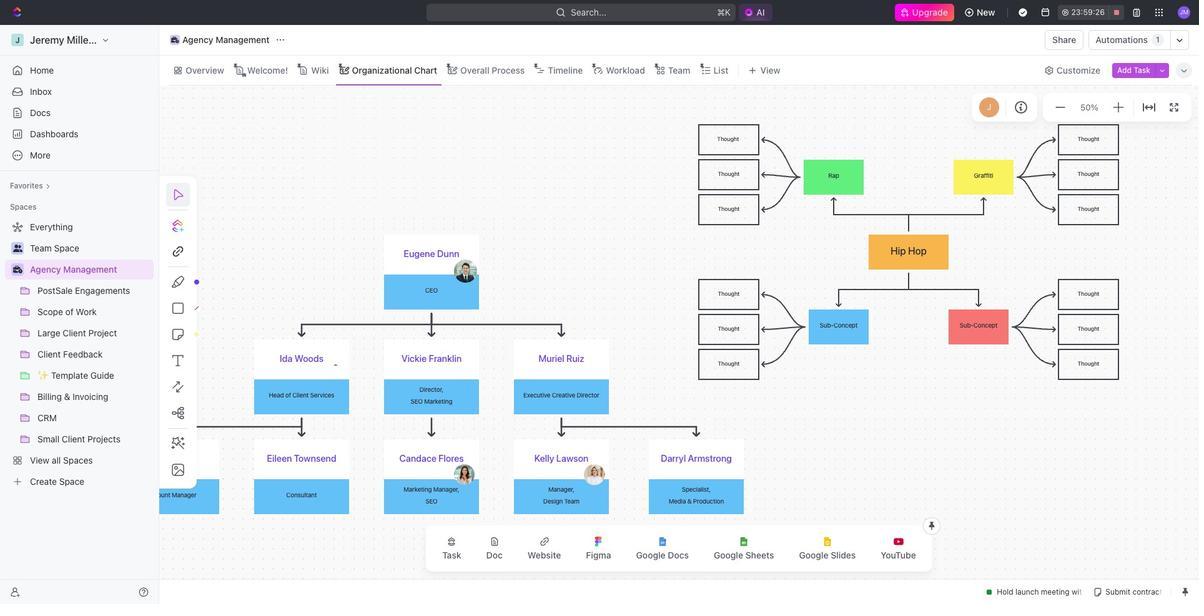 Task type: describe. For each thing, give the bounding box(es) containing it.
home link
[[5, 61, 154, 81]]

docs inside sidebar navigation
[[30, 107, 51, 118]]

google slides button
[[789, 530, 866, 569]]

invoicing
[[73, 392, 108, 402]]

view for view all spaces
[[30, 455, 49, 466]]

jeremy
[[30, 34, 64, 46]]

management inside tree
[[63, 264, 117, 275]]

new button
[[960, 2, 1003, 22]]

create
[[30, 477, 57, 487]]

team link
[[666, 62, 691, 79]]

more
[[30, 150, 51, 161]]

favorites
[[10, 181, 43, 191]]

engagements
[[75, 286, 130, 296]]

list link
[[711, 62, 729, 79]]

miller's
[[67, 34, 100, 46]]

new
[[977, 7, 996, 17]]

user group image
[[13, 245, 22, 252]]

wiki
[[311, 65, 329, 75]]

large client project link
[[37, 324, 151, 344]]

doc button
[[476, 530, 513, 569]]

template
[[51, 370, 88, 381]]

work
[[76, 307, 97, 317]]

wiki link
[[309, 62, 329, 79]]

list
[[714, 65, 729, 75]]

google docs button
[[626, 530, 699, 569]]

welcome!
[[247, 65, 288, 75]]

process
[[492, 65, 525, 75]]

guide
[[90, 370, 114, 381]]

billing
[[37, 392, 62, 402]]

tree inside sidebar navigation
[[5, 217, 154, 492]]

agency inside sidebar navigation
[[30, 264, 61, 275]]

crm
[[37, 413, 57, 424]]

docs link
[[5, 103, 154, 123]]

overview link
[[183, 62, 224, 79]]

upgrade
[[913, 7, 948, 17]]

overall process link
[[458, 62, 525, 79]]

all
[[52, 455, 61, 466]]

timeline
[[548, 65, 583, 75]]

1
[[1157, 35, 1160, 44]]

large
[[37, 328, 60, 339]]

✨
[[37, 370, 49, 381]]

overview
[[186, 65, 224, 75]]

task inside button
[[442, 550, 461, 561]]

google docs
[[636, 550, 689, 561]]

automations
[[1096, 34, 1148, 45]]

jm button
[[1175, 2, 1195, 22]]

organizational chart
[[352, 65, 437, 75]]

favorites button
[[5, 179, 55, 194]]

0 horizontal spatial agency management link
[[30, 260, 151, 280]]

postsale
[[37, 286, 73, 296]]

feedback
[[63, 349, 103, 360]]

team space
[[30, 243, 79, 254]]

workspace
[[103, 34, 155, 46]]

task inside button
[[1134, 65, 1151, 75]]

23:59:26
[[1072, 7, 1105, 17]]

google sheets button
[[704, 530, 784, 569]]

postsale engagements link
[[37, 281, 151, 301]]

google sheets
[[714, 550, 774, 561]]

workload
[[606, 65, 645, 75]]

scope
[[37, 307, 63, 317]]

share button
[[1045, 30, 1084, 50]]

add
[[1118, 65, 1132, 75]]

upgrade link
[[895, 4, 955, 21]]

team space link
[[30, 239, 151, 259]]

add task button
[[1113, 63, 1156, 78]]

add task
[[1118, 65, 1151, 75]]

projects
[[88, 434, 121, 445]]

0 vertical spatial spaces
[[10, 202, 36, 212]]

workload link
[[604, 62, 645, 79]]

j inside sidebar navigation
[[15, 35, 20, 45]]

client feedback link
[[37, 345, 151, 365]]

youtube
[[881, 550, 916, 561]]

home
[[30, 65, 54, 76]]

view button
[[744, 62, 785, 79]]

50% button
[[1078, 100, 1101, 115]]

1 horizontal spatial management
[[216, 34, 270, 45]]

⌘k
[[718, 7, 731, 17]]

client for large
[[63, 328, 86, 339]]

more button
[[5, 146, 154, 166]]

&
[[64, 392, 70, 402]]

scope of work
[[37, 307, 97, 317]]

project
[[88, 328, 117, 339]]

jm
[[1180, 8, 1189, 16]]

slides
[[831, 550, 856, 561]]

50%
[[1081, 102, 1099, 112]]

0 vertical spatial agency management link
[[167, 32, 273, 47]]

view all spaces
[[30, 455, 93, 466]]



Task type: locate. For each thing, give the bounding box(es) containing it.
small client projects link
[[37, 430, 151, 450]]

management down team space 'link'
[[63, 264, 117, 275]]

0 vertical spatial space
[[54, 243, 79, 254]]

3 google from the left
[[799, 550, 829, 561]]

tree containing everything
[[5, 217, 154, 492]]

overall
[[461, 65, 490, 75]]

of
[[65, 307, 74, 317]]

1 vertical spatial docs
[[668, 550, 689, 561]]

0 horizontal spatial view
[[30, 455, 49, 466]]

docs inside button
[[668, 550, 689, 561]]

client inside the client feedback 'link'
[[37, 349, 61, 360]]

client inside "small client projects" "link"
[[62, 434, 85, 445]]

google right figma
[[636, 550, 666, 561]]

0 vertical spatial task
[[1134, 65, 1151, 75]]

spaces
[[10, 202, 36, 212], [63, 455, 93, 466]]

space for create space
[[59, 477, 84, 487]]

✨ template guide link
[[37, 366, 151, 386]]

0 horizontal spatial team
[[30, 243, 52, 254]]

1 vertical spatial agency
[[30, 264, 61, 275]]

create space link
[[5, 472, 151, 492]]

1 vertical spatial team
[[30, 243, 52, 254]]

jeremy miller's workspace, , element
[[11, 34, 24, 46]]

view left the "all"
[[30, 455, 49, 466]]

space inside 'link'
[[54, 243, 79, 254]]

agency management
[[182, 34, 270, 45], [30, 264, 117, 275]]

business time image inside the agency management link
[[171, 37, 179, 43]]

postsale engagements
[[37, 286, 130, 296]]

large client project
[[37, 328, 117, 339]]

team right user group image
[[30, 243, 52, 254]]

view inside tree
[[30, 455, 49, 466]]

client up client feedback
[[63, 328, 86, 339]]

✨ template guide
[[37, 370, 114, 381]]

website button
[[518, 530, 571, 569]]

0 vertical spatial team
[[668, 65, 691, 75]]

create space
[[30, 477, 84, 487]]

agency up overview
[[182, 34, 213, 45]]

small
[[37, 434, 59, 445]]

spaces down favorites
[[10, 202, 36, 212]]

2 google from the left
[[714, 550, 744, 561]]

inbox link
[[5, 82, 154, 102]]

client for small
[[62, 434, 85, 445]]

0 horizontal spatial management
[[63, 264, 117, 275]]

dashboards
[[30, 129, 78, 139]]

docs
[[30, 107, 51, 118], [668, 550, 689, 561]]

1 vertical spatial task
[[442, 550, 461, 561]]

timeline link
[[546, 62, 583, 79]]

1 vertical spatial j
[[987, 102, 992, 112]]

view right list
[[761, 65, 781, 75]]

google for google docs
[[636, 550, 666, 561]]

0 vertical spatial docs
[[30, 107, 51, 118]]

business time image
[[171, 37, 179, 43], [13, 266, 22, 274]]

client inside the 'large client project' link
[[63, 328, 86, 339]]

j
[[15, 35, 20, 45], [987, 102, 992, 112]]

0 horizontal spatial docs
[[30, 107, 51, 118]]

client down large
[[37, 349, 61, 360]]

business time image inside tree
[[13, 266, 22, 274]]

everything
[[30, 222, 73, 232]]

0 vertical spatial agency
[[182, 34, 213, 45]]

1 vertical spatial business time image
[[13, 266, 22, 274]]

space down everything link
[[54, 243, 79, 254]]

business time image down user group image
[[13, 266, 22, 274]]

1 horizontal spatial agency management link
[[167, 32, 273, 47]]

0 horizontal spatial business time image
[[13, 266, 22, 274]]

0 horizontal spatial spaces
[[10, 202, 36, 212]]

agency management inside tree
[[30, 264, 117, 275]]

billing & invoicing
[[37, 392, 108, 402]]

agency
[[182, 34, 213, 45], [30, 264, 61, 275]]

youtube button
[[871, 530, 926, 569]]

space down view all spaces link
[[59, 477, 84, 487]]

google left sheets
[[714, 550, 744, 561]]

1 vertical spatial management
[[63, 264, 117, 275]]

1 horizontal spatial business time image
[[171, 37, 179, 43]]

1 horizontal spatial docs
[[668, 550, 689, 561]]

view inside button
[[761, 65, 781, 75]]

1 vertical spatial agency management
[[30, 264, 117, 275]]

1 vertical spatial view
[[30, 455, 49, 466]]

team for team space
[[30, 243, 52, 254]]

inbox
[[30, 86, 52, 97]]

management up welcome! link
[[216, 34, 270, 45]]

welcome! link
[[245, 62, 288, 79]]

space for team space
[[54, 243, 79, 254]]

0 horizontal spatial agency
[[30, 264, 61, 275]]

client feedback
[[37, 349, 103, 360]]

customize button
[[1041, 62, 1105, 79]]

view for view
[[761, 65, 781, 75]]

agency management link up overview
[[167, 32, 273, 47]]

1 horizontal spatial task
[[1134, 65, 1151, 75]]

1 vertical spatial agency management link
[[30, 260, 151, 280]]

billing & invoicing link
[[37, 387, 151, 407]]

search...
[[571, 7, 607, 17]]

1 horizontal spatial spaces
[[63, 455, 93, 466]]

23:59:26 button
[[1059, 5, 1125, 20]]

view all spaces link
[[5, 451, 151, 471]]

team inside 'link'
[[30, 243, 52, 254]]

task button
[[432, 530, 471, 569]]

team
[[668, 65, 691, 75], [30, 243, 52, 254]]

organizational chart link
[[350, 62, 437, 79]]

0 vertical spatial agency management
[[182, 34, 270, 45]]

business time image right the "workspace"
[[171, 37, 179, 43]]

figma
[[586, 550, 611, 561]]

agency management link down team space 'link'
[[30, 260, 151, 280]]

agency down team space
[[30, 264, 61, 275]]

view
[[761, 65, 781, 75], [30, 455, 49, 466]]

jeremy miller's workspace
[[30, 34, 155, 46]]

1 horizontal spatial agency
[[182, 34, 213, 45]]

0 vertical spatial management
[[216, 34, 270, 45]]

team for team
[[668, 65, 691, 75]]

client up view all spaces link
[[62, 434, 85, 445]]

ai
[[757, 7, 765, 17]]

agency management up postsale engagements
[[30, 264, 117, 275]]

figma button
[[576, 530, 621, 569]]

chart
[[414, 65, 437, 75]]

google for google sheets
[[714, 550, 744, 561]]

space
[[54, 243, 79, 254], [59, 477, 84, 487]]

sheets
[[746, 550, 774, 561]]

task
[[1134, 65, 1151, 75], [442, 550, 461, 561]]

task right add
[[1134, 65, 1151, 75]]

0 horizontal spatial j
[[15, 35, 20, 45]]

google for google slides
[[799, 550, 829, 561]]

task left "doc"
[[442, 550, 461, 561]]

agency management up overview
[[182, 34, 270, 45]]

2 horizontal spatial google
[[799, 550, 829, 561]]

google slides
[[799, 550, 856, 561]]

everything link
[[5, 217, 151, 237]]

0 horizontal spatial google
[[636, 550, 666, 561]]

doc
[[486, 550, 503, 561]]

1 horizontal spatial team
[[668, 65, 691, 75]]

overall process
[[461, 65, 525, 75]]

0 horizontal spatial task
[[442, 550, 461, 561]]

sidebar navigation
[[0, 25, 162, 605]]

0 horizontal spatial agency management
[[30, 264, 117, 275]]

1 horizontal spatial j
[[987, 102, 992, 112]]

share
[[1053, 34, 1077, 45]]

management
[[216, 34, 270, 45], [63, 264, 117, 275]]

0 vertical spatial client
[[63, 328, 86, 339]]

0 vertical spatial view
[[761, 65, 781, 75]]

dashboards link
[[5, 124, 154, 144]]

1 vertical spatial space
[[59, 477, 84, 487]]

1 google from the left
[[636, 550, 666, 561]]

2 vertical spatial client
[[62, 434, 85, 445]]

0 vertical spatial business time image
[[171, 37, 179, 43]]

spaces inside tree
[[63, 455, 93, 466]]

website
[[528, 550, 561, 561]]

small client projects
[[37, 434, 121, 445]]

1 horizontal spatial agency management
[[182, 34, 270, 45]]

google left slides on the right of page
[[799, 550, 829, 561]]

team left list "link"
[[668, 65, 691, 75]]

organizational
[[352, 65, 412, 75]]

1 vertical spatial spaces
[[63, 455, 93, 466]]

1 vertical spatial client
[[37, 349, 61, 360]]

1 horizontal spatial view
[[761, 65, 781, 75]]

google
[[636, 550, 666, 561], [714, 550, 744, 561], [799, 550, 829, 561]]

tree
[[5, 217, 154, 492]]

1 horizontal spatial google
[[714, 550, 744, 561]]

spaces down "small client projects"
[[63, 455, 93, 466]]

0 vertical spatial j
[[15, 35, 20, 45]]



Task type: vqa. For each thing, say whether or not it's contained in the screenshot.
"Overall"
yes



